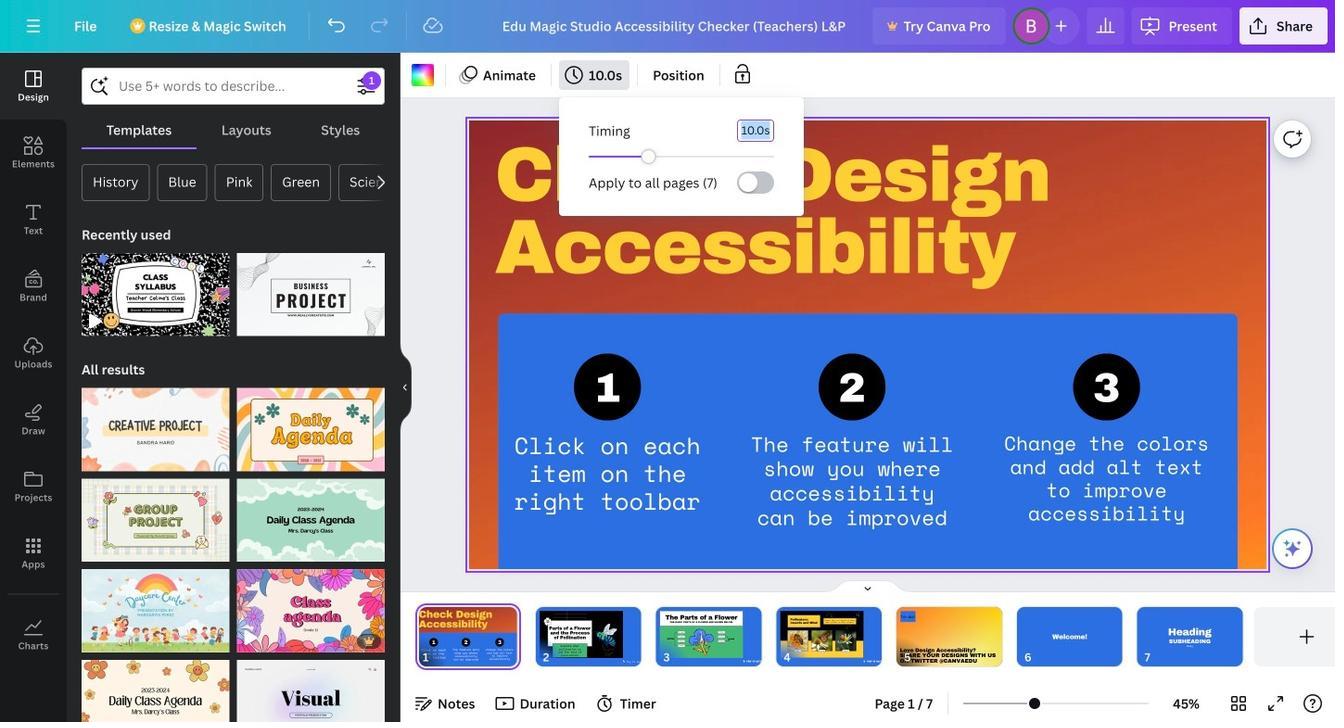 Task type: describe. For each thing, give the bounding box(es) containing it.
hide pages image
[[824, 580, 913, 594]]

side panel tab list
[[0, 53, 67, 669]]

blue green colorful daycare center presentation group
[[82, 558, 230, 653]]

Design title text field
[[487, 7, 866, 45]]

3 pink rectangle image from the left
[[780, 611, 864, 658]]

2 pink rectangle image from the left
[[660, 611, 743, 658]]

Zoom button
[[1156, 689, 1217, 719]]

orange groovy retro daily agenda presentation group
[[237, 377, 385, 472]]

-- text field
[[738, 121, 773, 141]]

colorful scrapbook nostalgia class syllabus blank education presentation group
[[82, 242, 230, 336]]

no colour image
[[412, 64, 434, 86]]



Task type: vqa. For each thing, say whether or not it's contained in the screenshot.
'Green Colorful Cute Aesthetic Group Project Presentation' group
yes



Task type: locate. For each thing, give the bounding box(es) containing it.
pink rectangle image
[[540, 611, 623, 658], [660, 611, 743, 658], [780, 611, 864, 658]]

1 horizontal spatial pink rectangle image
[[660, 611, 743, 658]]

Use 5+ words to describe... search field
[[119, 69, 348, 104]]

orange and yellow retro flower power daily class agenda template group
[[82, 649, 230, 722]]

1 pink rectangle image from the left
[[540, 611, 623, 658]]

0 horizontal spatial pink rectangle image
[[540, 611, 623, 658]]

gradient minimal portfolio proposal presentation group
[[237, 649, 385, 722]]

page 1 image
[[415, 607, 521, 667]]

2 horizontal spatial pink rectangle image
[[780, 611, 864, 658]]

multicolor clouds daily class agenda template group
[[237, 468, 385, 562]]

colorful watercolor creative project presentation group
[[82, 377, 230, 472]]

Page title text field
[[437, 648, 444, 667]]

hide image
[[400, 343, 412, 432]]

colorful floral illustrative class agenda presentation group
[[237, 558, 385, 653]]

grey minimalist business project presentation group
[[237, 242, 385, 336]]

green colorful cute aesthetic group project presentation group
[[82, 468, 230, 562]]

main menu bar
[[0, 0, 1335, 53]]

canva assistant image
[[1282, 538, 1304, 560]]



